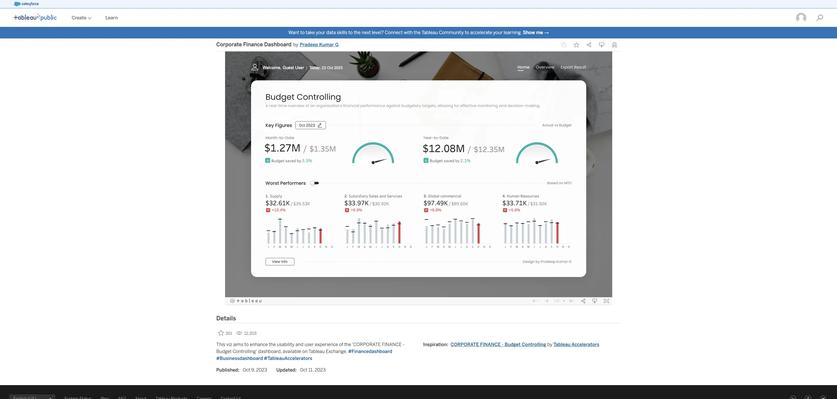Task type: locate. For each thing, give the bounding box(es) containing it.
to inside this viz aims to enhance the usability and user experience of the 'corporate finance - budget controlling' dashboard, available on tableau exchange. #financedashboard #businessdashboard #tableauaccelerators
[[245, 342, 249, 347]]

finance inside this viz aims to enhance the usability and user experience of the 'corporate finance - budget controlling' dashboard, available on tableau exchange. #financedashboard #businessdashboard #tableauaccelerators
[[382, 342, 402, 347]]

0 vertical spatial budget
[[505, 342, 521, 347]]

tableau down user
[[309, 349, 325, 354]]

2023
[[256, 367, 267, 373], [315, 367, 326, 373]]

your
[[316, 30, 326, 35], [494, 30, 503, 35]]

budget inside this viz aims to enhance the usability and user experience of the 'corporate finance - budget controlling' dashboard, available on tableau exchange. #financedashboard #businessdashboard #tableauaccelerators
[[216, 349, 232, 354]]

2023 right 9,
[[256, 367, 267, 373]]

0 horizontal spatial budget
[[216, 349, 232, 354]]

tableau
[[422, 30, 438, 35], [554, 342, 571, 347], [309, 349, 325, 354]]

0 horizontal spatial finance
[[382, 342, 402, 347]]

1 horizontal spatial finance
[[481, 342, 501, 347]]

1 horizontal spatial oct
[[300, 367, 308, 373]]

go to search image
[[810, 14, 831, 21]]

accelerate
[[471, 30, 493, 35]]

0 horizontal spatial oct
[[243, 367, 250, 373]]

this
[[216, 342, 225, 347]]

the right of
[[345, 342, 351, 347]]

oct left 11,
[[300, 367, 308, 373]]

to
[[301, 30, 305, 35], [349, 30, 353, 35], [465, 30, 470, 35], [245, 342, 249, 347]]

logo image
[[14, 14, 57, 21]]

1 finance from the left
[[382, 342, 402, 347]]

create
[[72, 15, 86, 21]]

next
[[362, 30, 371, 35]]

experience
[[315, 342, 338, 347]]

: down #businessdashboard
[[238, 367, 240, 373]]

and
[[296, 342, 304, 347]]

1 horizontal spatial your
[[494, 30, 503, 35]]

finance
[[382, 342, 402, 347], [481, 342, 501, 347]]

oct left 9,
[[243, 367, 250, 373]]

: down #tableauaccelerators
[[296, 367, 297, 373]]

0 horizontal spatial tableau
[[309, 349, 325, 354]]

your right take
[[316, 30, 326, 35]]

by inside corporate finance dashboard by pradeep kumar g
[[293, 42, 299, 47]]

1 horizontal spatial :
[[296, 367, 297, 373]]

0 horizontal spatial -
[[403, 342, 405, 347]]

updated :
[[277, 367, 297, 373]]

updated
[[277, 367, 296, 373]]

usability
[[277, 342, 295, 347]]

list item
[[451, 341, 600, 348]]

show
[[523, 30, 536, 35]]

1 horizontal spatial -
[[502, 342, 504, 347]]

0 horizontal spatial 2023
[[256, 367, 267, 373]]

tableau right with
[[422, 30, 438, 35]]

1 horizontal spatial 2023
[[315, 367, 326, 373]]

: left the corporate
[[447, 342, 449, 347]]

12,203
[[245, 331, 257, 336]]

to left take
[[301, 30, 305, 35]]

your left learning.
[[494, 30, 503, 35]]

2023 right 11,
[[315, 367, 326, 373]]

tableau accelerators link
[[554, 342, 600, 347]]

2 your from the left
[[494, 30, 503, 35]]

exchange.
[[326, 349, 347, 354]]

community
[[439, 30, 464, 35]]

budget left controlling
[[505, 342, 521, 347]]

2 vertical spatial tableau
[[309, 349, 325, 354]]

0 vertical spatial by
[[293, 42, 299, 47]]

2 2023 from the left
[[315, 367, 326, 373]]

0 horizontal spatial by
[[293, 42, 299, 47]]

connect
[[385, 30, 403, 35]]

terry.turtle image
[[796, 12, 808, 24]]

by
[[293, 42, 299, 47], [548, 342, 553, 347]]

user
[[305, 342, 314, 347]]

2 horizontal spatial tableau
[[554, 342, 571, 347]]

dashboard,
[[258, 349, 282, 354]]

the up the dashboard,
[[269, 342, 276, 347]]

0 vertical spatial tableau
[[422, 30, 438, 35]]

g
[[335, 42, 339, 47]]

#tableauaccelerators link
[[264, 356, 313, 361]]

oct
[[243, 367, 250, 373], [300, 367, 308, 373]]

0 horizontal spatial your
[[316, 30, 326, 35]]

:
[[447, 342, 449, 347], [238, 367, 240, 373], [296, 367, 297, 373]]

budget
[[505, 342, 521, 347], [216, 349, 232, 354]]

disabled by author image
[[561, 42, 567, 47]]

skills
[[337, 30, 348, 35]]

budget down this
[[216, 349, 232, 354]]

1 vertical spatial budget
[[216, 349, 232, 354]]

corporate finance - budget controlling link
[[451, 342, 547, 347]]

by down the want
[[293, 42, 299, 47]]

1 horizontal spatial by
[[548, 342, 553, 347]]

-
[[403, 342, 405, 347], [502, 342, 504, 347]]

by right controlling
[[548, 342, 553, 347]]

1 vertical spatial tableau
[[554, 342, 571, 347]]

tableau left accelerators
[[554, 342, 571, 347]]

learn
[[106, 15, 118, 21]]

1 horizontal spatial tableau
[[422, 30, 438, 35]]

2 - from the left
[[502, 342, 504, 347]]

finance up the #financedashboard link
[[382, 342, 402, 347]]

to up the controlling'
[[245, 342, 249, 347]]

2023 for oct 9, 2023
[[256, 367, 267, 373]]

finance right the corporate
[[481, 342, 501, 347]]

1 2023 from the left
[[256, 367, 267, 373]]

1 - from the left
[[403, 342, 405, 347]]

2 oct from the left
[[300, 367, 308, 373]]

1 oct from the left
[[243, 367, 250, 373]]

inspiration
[[424, 342, 447, 347]]

2023 for oct 11, 2023
[[315, 367, 326, 373]]

2 horizontal spatial :
[[447, 342, 449, 347]]

301
[[226, 331, 232, 336]]

1 vertical spatial by
[[548, 342, 553, 347]]

the
[[354, 30, 361, 35], [414, 30, 421, 35], [269, 342, 276, 347], [345, 342, 351, 347]]

0 horizontal spatial :
[[238, 367, 240, 373]]



Task type: describe. For each thing, give the bounding box(es) containing it.
want
[[289, 30, 300, 35]]

→
[[545, 30, 549, 35]]

corporate
[[216, 41, 242, 48]]

aims
[[233, 342, 244, 347]]

9,
[[251, 367, 255, 373]]

'corporate
[[353, 342, 381, 347]]

published
[[216, 367, 238, 373]]

selected language element
[[13, 394, 51, 399]]

#financedashboard
[[349, 349, 393, 354]]

2 finance from the left
[[481, 342, 501, 347]]

published :
[[216, 367, 240, 373]]

pradeep
[[300, 42, 318, 47]]

level?
[[372, 30, 384, 35]]

learning.
[[504, 30, 522, 35]]

inspiration : corporate finance - budget controlling by tableau accelerators
[[424, 342, 600, 347]]

on
[[302, 349, 308, 354]]

oct for oct 11, 2023
[[300, 367, 308, 373]]

accelerators
[[572, 342, 600, 347]]

pradeep kumar g link
[[300, 41, 339, 48]]

enhance
[[250, 342, 268, 347]]

controlling'
[[233, 349, 257, 354]]

me
[[537, 30, 544, 35]]

to right skills
[[349, 30, 353, 35]]

this viz aims to enhance the usability and user experience of the 'corporate finance - budget controlling' dashboard, available on tableau exchange. #financedashboard #businessdashboard #tableauaccelerators
[[216, 342, 405, 361]]

data
[[327, 30, 336, 35]]

viz
[[227, 342, 232, 347]]

Add Favorite button
[[216, 328, 234, 338]]

oct 9, 2023
[[243, 367, 267, 373]]

available
[[283, 349, 301, 354]]

1 horizontal spatial budget
[[505, 342, 521, 347]]

take
[[306, 30, 315, 35]]

the left next
[[354, 30, 361, 35]]

12,203 views element
[[234, 329, 259, 338]]

- inside this viz aims to enhance the usability and user experience of the 'corporate finance - budget controlling' dashboard, available on tableau exchange. #financedashboard #businessdashboard #tableauaccelerators
[[403, 342, 405, 347]]

11,
[[309, 367, 314, 373]]

want to take your data skills to the next level? connect with the tableau community to accelerate your learning. show me →
[[289, 30, 549, 35]]

finance
[[243, 41, 263, 48]]

#businessdashboard link
[[216, 356, 263, 361]]

favorite button image
[[574, 42, 579, 47]]

with
[[404, 30, 413, 35]]

list item containing corporate finance - budget controlling
[[451, 341, 600, 348]]

controlling
[[522, 342, 547, 347]]

#businessdashboard
[[216, 356, 263, 361]]

tableau inside this viz aims to enhance the usability and user experience of the 'corporate finance - budget controlling' dashboard, available on tableau exchange. #financedashboard #businessdashboard #tableauaccelerators
[[309, 349, 325, 354]]

#financedashboard link
[[349, 349, 393, 354]]

: for updated
[[296, 367, 297, 373]]

create button
[[65, 9, 99, 27]]

corporate finance dashboard by pradeep kumar g
[[216, 41, 339, 48]]

dashboard
[[264, 41, 292, 48]]

oct for oct 9, 2023
[[243, 367, 250, 373]]

learn link
[[99, 9, 125, 27]]

show me link
[[523, 30, 544, 35]]

nominate for viz of the day image
[[612, 42, 618, 48]]

#tableauaccelerators
[[264, 356, 313, 361]]

the right with
[[414, 30, 421, 35]]

to left accelerate
[[465, 30, 470, 35]]

of
[[339, 342, 344, 347]]

: for inspiration
[[447, 342, 449, 347]]

: for published
[[238, 367, 240, 373]]

details
[[216, 315, 236, 322]]

1 your from the left
[[316, 30, 326, 35]]

corporate
[[451, 342, 479, 347]]

kumar
[[320, 42, 334, 47]]

oct 11, 2023
[[300, 367, 326, 373]]

salesforce logo image
[[14, 2, 39, 6]]



Task type: vqa. For each thing, say whether or not it's contained in the screenshot.
tara.schultz icon
no



